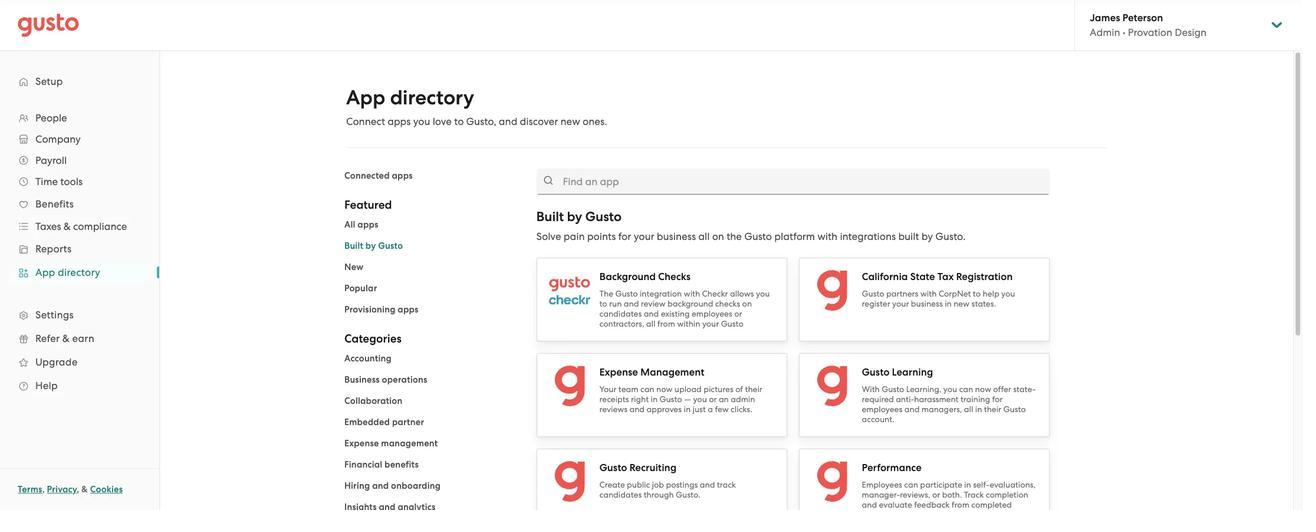 Task type: vqa. For each thing, say whether or not it's contained in the screenshot.
Benefits link on the left top
yes



Task type: describe. For each thing, give the bounding box(es) containing it.
to inside the app directory connect apps you love to gusto, and discover new ones.
[[454, 116, 464, 127]]

solve
[[537, 231, 561, 242]]

taxes & compliance button
[[12, 216, 147, 237]]

approves
[[647, 405, 682, 414]]

help
[[35, 380, 58, 392]]

performance
[[862, 462, 922, 474]]

taxes & compliance
[[35, 221, 127, 232]]

a
[[708, 405, 713, 414]]

home image
[[18, 13, 79, 37]]

gusto. inside gusto recruiting create public job postings and track candidates through gusto.
[[676, 490, 701, 500]]

few
[[715, 405, 729, 414]]

state
[[911, 271, 935, 283]]

list containing people
[[0, 107, 159, 398]]

collaboration link
[[345, 396, 403, 406]]

from inside background checks the gusto integration with checkr allows you to run and review background checks on candidates and existing employees or contractors, all from within your gusto
[[658, 319, 675, 329]]

app directory
[[35, 267, 100, 278]]

contractors,
[[600, 319, 645, 329]]

built for built by gusto
[[345, 241, 363, 251]]

gusto right the
[[745, 231, 772, 242]]

recruiting
[[630, 462, 677, 474]]

expense for management
[[345, 438, 379, 449]]

1 , from the left
[[42, 484, 45, 495]]

provation
[[1128, 27, 1173, 38]]

can inside performance employees can participate in self-evaluations, manager-reviews, or both. track completion and evaluate feedback from complet
[[905, 480, 919, 490]]

evaluations,
[[990, 480, 1036, 490]]

your inside california state tax registration gusto partners with corpnet to help you register your business in new states.
[[893, 299, 909, 309]]

with inside background checks the gusto integration with checkr allows you to run and review background checks on candidates and existing employees or contractors, all from within your gusto
[[684, 289, 700, 299]]

accounting link
[[345, 353, 392, 364]]

in down —
[[684, 405, 691, 414]]

design
[[1175, 27, 1207, 38]]

•
[[1123, 27, 1126, 38]]

built by gusto solve pain points for your business all on the gusto platform with integrations built by gusto.
[[537, 209, 966, 242]]

you inside the app directory connect apps you love to gusto, and discover new ones.
[[413, 116, 430, 127]]

platform
[[775, 231, 815, 242]]

gusto up points
[[586, 209, 622, 225]]

app directory link
[[12, 262, 147, 283]]

required
[[862, 395, 894, 404]]

upload
[[675, 385, 702, 394]]

business operations
[[345, 375, 427, 385]]

hiring
[[345, 481, 370, 491]]

pain
[[564, 231, 585, 242]]

embedded
[[345, 417, 390, 428]]

app directory connect apps you love to gusto, and discover new ones.
[[346, 86, 607, 127]]

track
[[964, 490, 984, 500]]

employees inside gusto learning with gusto learning, you can now offer state- required anti-harassment training for employees and managers, all in their gusto account.
[[862, 405, 903, 414]]

existing
[[661, 309, 690, 319]]

gusto learning with gusto learning, you can now offer state- required anti-harassment training for employees and managers, all in their gusto account.
[[862, 366, 1036, 424]]

now inside gusto learning with gusto learning, you can now offer state- required anti-harassment training for employees and managers, all in their gusto account.
[[976, 385, 992, 394]]

business inside built by gusto solve pain points for your business all on the gusto platform with integrations built by gusto.
[[657, 231, 696, 242]]

time tools
[[35, 176, 83, 188]]

expense management logo image
[[549, 366, 590, 407]]

app for app directory
[[35, 267, 55, 278]]

gusto navigation element
[[0, 51, 159, 417]]

points
[[587, 231, 616, 242]]

by for built by gusto
[[366, 241, 376, 251]]

financial benefits link
[[345, 460, 419, 470]]

app for app directory connect apps you love to gusto, and discover new ones.
[[346, 86, 385, 110]]

people
[[35, 112, 67, 124]]

checks
[[658, 271, 691, 283]]

to inside california state tax registration gusto partners with corpnet to help you register your business in new states.
[[973, 289, 981, 299]]

setup
[[35, 76, 63, 87]]

cookies button
[[90, 483, 123, 497]]

all apps
[[345, 219, 378, 230]]

connected apps
[[345, 170, 413, 181]]

hiring and onboarding link
[[345, 481, 441, 491]]

now inside the expense management your team can now upload pictures of their receipts right in gusto — you or an admin reviews and approves in just a few clicks.
[[657, 385, 673, 394]]

all inside background checks the gusto integration with checkr allows you to run and review background checks on candidates and existing employees or contractors, all from within your gusto
[[646, 319, 656, 329]]

expense management
[[345, 438, 438, 449]]

2 horizontal spatial by
[[922, 231, 933, 242]]

built for built by gusto solve pain points for your business all on the gusto platform with integrations built by gusto.
[[537, 209, 564, 225]]

state-
[[1014, 385, 1036, 394]]

gusto up anti-
[[882, 385, 905, 394]]

privacy link
[[47, 484, 77, 495]]

company button
[[12, 129, 147, 150]]

gusto inside california state tax registration gusto partners with corpnet to help you register your business in new states.
[[862, 289, 885, 299]]

discover
[[520, 116, 558, 127]]

and inside gusto recruiting create public job postings and track candidates through gusto.
[[700, 480, 715, 490]]

candidates inside gusto recruiting create public job postings and track candidates through gusto.
[[600, 490, 642, 500]]

—
[[684, 395, 691, 404]]

expense for management
[[600, 366, 638, 379]]

performance logo image
[[811, 461, 853, 503]]

managers,
[[922, 405, 962, 414]]

payroll
[[35, 155, 67, 166]]

gusto,
[[466, 116, 497, 127]]

to inside background checks the gusto integration with checkr allows you to run and review background checks on candidates and existing employees or contractors, all from within your gusto
[[600, 299, 607, 309]]

help
[[983, 289, 1000, 299]]

apps for connected apps
[[392, 170, 413, 181]]

taxes
[[35, 221, 61, 232]]

registration
[[957, 271, 1013, 283]]

background
[[600, 271, 656, 283]]

setup link
[[12, 71, 147, 92]]

admin
[[1090, 27, 1121, 38]]

on inside background checks the gusto integration with checkr allows you to run and review background checks on candidates and existing employees or contractors, all from within your gusto
[[743, 299, 752, 309]]

management
[[381, 438, 438, 449]]

james peterson admin • provation design
[[1090, 12, 1207, 38]]

admin
[[731, 395, 755, 404]]

manager-
[[862, 490, 900, 500]]

job
[[652, 480, 664, 490]]

list for featured
[[345, 218, 519, 317]]

tax
[[938, 271, 954, 283]]

on inside built by gusto solve pain points for your business all on the gusto platform with integrations built by gusto.
[[712, 231, 724, 242]]

in up approves
[[651, 395, 658, 404]]

business inside california state tax registration gusto partners with corpnet to help you register your business in new states.
[[911, 299, 943, 309]]

performance employees can participate in self-evaluations, manager-reviews, or both. track completion and evaluate feedback from complet
[[862, 462, 1036, 510]]

right
[[631, 395, 649, 404]]

just
[[693, 405, 706, 414]]

you inside california state tax registration gusto partners with corpnet to help you register your business in new states.
[[1002, 289, 1016, 299]]

gusto recruiting create public job postings and track candidates through gusto.
[[600, 462, 736, 500]]

register
[[862, 299, 891, 309]]

run
[[609, 299, 622, 309]]

harassment
[[915, 395, 959, 404]]

collaboration
[[345, 396, 403, 406]]

in inside california state tax registration gusto partners with corpnet to help you register your business in new states.
[[945, 299, 952, 309]]

from inside performance employees can participate in self-evaluations, manager-reviews, or both. track completion and evaluate feedback from complet
[[952, 500, 970, 510]]

can inside gusto learning with gusto learning, you can now offer state- required anti-harassment training for employees and managers, all in their gusto account.
[[960, 385, 974, 394]]

learning,
[[907, 385, 942, 394]]

california state tax registration logo image
[[811, 270, 853, 311]]

in inside gusto learning with gusto learning, you can now offer state- required anti-harassment training for employees and managers, all in their gusto account.
[[976, 405, 982, 414]]

earn
[[72, 333, 94, 345]]

in inside performance employees can participate in self-evaluations, manager-reviews, or both. track completion and evaluate feedback from complet
[[965, 480, 972, 490]]

new
[[345, 262, 364, 273]]

apps for provisioning apps
[[398, 304, 419, 315]]

you inside the expense management your team can now upload pictures of their receipts right in gusto — you or an admin reviews and approves in just a few clicks.
[[693, 395, 707, 404]]

gusto. inside built by gusto solve pain points for your business all on the gusto platform with integrations built by gusto.
[[936, 231, 966, 242]]

can inside the expense management your team can now upload pictures of their receipts right in gusto — you or an admin reviews and approves in just a few clicks.
[[641, 385, 655, 394]]

embedded partner
[[345, 417, 424, 428]]

employees inside background checks the gusto integration with checkr allows you to run and review background checks on candidates and existing employees or contractors, all from within your gusto
[[692, 309, 733, 319]]

financial benefits
[[345, 460, 419, 470]]

and right run
[[624, 299, 639, 309]]

apps inside the app directory connect apps you love to gusto, and discover new ones.
[[388, 116, 411, 127]]

connected apps link
[[345, 170, 413, 181]]

background checks logo image
[[549, 270, 590, 311]]

operations
[[382, 375, 427, 385]]

receipts
[[600, 395, 629, 404]]

within
[[677, 319, 701, 329]]

with inside california state tax registration gusto partners with corpnet to help you register your business in new states.
[[921, 289, 937, 299]]

employees
[[862, 480, 903, 490]]



Task type: locate. For each thing, give the bounding box(es) containing it.
directory inside the app directory connect apps you love to gusto, and discover new ones.
[[390, 86, 474, 110]]

apps right connect
[[388, 116, 411, 127]]

gusto up create
[[600, 462, 627, 474]]

in down training
[[976, 405, 982, 414]]

company
[[35, 133, 81, 145]]

partners
[[887, 289, 919, 299]]

2 now from the left
[[976, 385, 992, 394]]

0 vertical spatial candidates
[[600, 309, 642, 319]]

0 vertical spatial or
[[735, 309, 742, 319]]

for down offer
[[993, 395, 1003, 404]]

connected
[[345, 170, 390, 181]]

gusto. down postings
[[676, 490, 701, 500]]

1 vertical spatial to
[[973, 289, 981, 299]]

for inside built by gusto solve pain points for your business all on the gusto platform with integrations built by gusto.
[[619, 231, 632, 242]]

1 vertical spatial candidates
[[600, 490, 642, 500]]

gusto recruiting logo image
[[549, 461, 590, 503]]

1 horizontal spatial all
[[699, 231, 710, 242]]

gusto down all apps
[[378, 241, 403, 251]]

1 horizontal spatial now
[[976, 385, 992, 394]]

and inside gusto learning with gusto learning, you can now offer state- required anti-harassment training for employees and managers, all in their gusto account.
[[905, 405, 920, 414]]

embedded partner link
[[345, 417, 424, 428]]

all inside gusto learning with gusto learning, you can now offer state- required anti-harassment training for employees and managers, all in their gusto account.
[[964, 405, 974, 414]]

0 horizontal spatial can
[[641, 385, 655, 394]]

business operations link
[[345, 375, 427, 385]]

in down 'corpnet'
[[945, 299, 952, 309]]

to up the states.
[[973, 289, 981, 299]]

you left love
[[413, 116, 430, 127]]

or up a
[[709, 395, 717, 404]]

1 horizontal spatial new
[[954, 299, 970, 309]]

0 vertical spatial gusto.
[[936, 231, 966, 242]]

compliance
[[73, 221, 127, 232]]

employees down checks
[[692, 309, 733, 319]]

, left cookies button
[[77, 484, 79, 495]]

1 horizontal spatial directory
[[390, 86, 474, 110]]

1 vertical spatial business
[[911, 299, 943, 309]]

directory up love
[[390, 86, 474, 110]]

expense inside list
[[345, 438, 379, 449]]

0 horizontal spatial ,
[[42, 484, 45, 495]]

1 horizontal spatial employees
[[862, 405, 903, 414]]

offer
[[994, 385, 1012, 394]]

your inside background checks the gusto integration with checkr allows you to run and review background checks on candidates and existing employees or contractors, all from within your gusto
[[703, 319, 719, 329]]

new
[[561, 116, 580, 127], [954, 299, 970, 309]]

1 vertical spatial built
[[345, 241, 363, 251]]

you right help
[[1002, 289, 1016, 299]]

checkr
[[702, 289, 728, 299]]

0 horizontal spatial to
[[454, 116, 464, 127]]

built inside list
[[345, 241, 363, 251]]

& left cookies button
[[81, 484, 88, 495]]

for right points
[[619, 231, 632, 242]]

upgrade link
[[12, 352, 147, 373]]

states.
[[972, 299, 997, 309]]

expense up financial
[[345, 438, 379, 449]]

in up track
[[965, 480, 972, 490]]

their
[[745, 385, 763, 394], [984, 405, 1002, 414]]

2 vertical spatial to
[[600, 299, 607, 309]]

categories
[[345, 332, 402, 346]]

and down anti-
[[905, 405, 920, 414]]

through
[[644, 490, 674, 500]]

by down all apps
[[366, 241, 376, 251]]

2 vertical spatial all
[[964, 405, 974, 414]]

benefits
[[385, 460, 419, 470]]

1 horizontal spatial built
[[537, 209, 564, 225]]

1 horizontal spatial gusto.
[[936, 231, 966, 242]]

by right built
[[922, 231, 933, 242]]

from
[[658, 319, 675, 329], [952, 500, 970, 510]]

financial
[[345, 460, 383, 470]]

with right platform
[[818, 231, 838, 242]]

apps right connected
[[392, 170, 413, 181]]

0 horizontal spatial built
[[345, 241, 363, 251]]

your
[[600, 385, 617, 394]]

0 horizontal spatial directory
[[58, 267, 100, 278]]

list for categories
[[345, 352, 519, 510]]

review
[[641, 299, 666, 309]]

their right of at the right bottom
[[745, 385, 763, 394]]

your
[[634, 231, 655, 242], [893, 299, 909, 309], [703, 319, 719, 329]]

0 vertical spatial expense
[[600, 366, 638, 379]]

0 horizontal spatial from
[[658, 319, 675, 329]]

gusto inside gusto recruiting create public job postings and track candidates through gusto.
[[600, 462, 627, 474]]

you right allows
[[756, 289, 770, 299]]

provisioning apps link
[[345, 304, 419, 315]]

2 vertical spatial or
[[933, 490, 941, 500]]

0 vertical spatial &
[[64, 221, 71, 232]]

from down the both.
[[952, 500, 970, 510]]

0 vertical spatial app
[[346, 86, 385, 110]]

and down review
[[644, 309, 659, 319]]

1 vertical spatial from
[[952, 500, 970, 510]]

1 horizontal spatial from
[[952, 500, 970, 510]]

2 , from the left
[[77, 484, 79, 495]]

you inside gusto learning with gusto learning, you can now offer state- required anti-harassment training for employees and managers, all in their gusto account.
[[944, 385, 958, 394]]

1 horizontal spatial by
[[567, 209, 582, 225]]

gusto inside list
[[378, 241, 403, 251]]

0 horizontal spatial all
[[646, 319, 656, 329]]

directory
[[390, 86, 474, 110], [58, 267, 100, 278]]

new inside the app directory connect apps you love to gusto, and discover new ones.
[[561, 116, 580, 127]]

1 horizontal spatial app
[[346, 86, 385, 110]]

business
[[345, 375, 380, 385]]

0 vertical spatial from
[[658, 319, 675, 329]]

checks
[[716, 299, 741, 309]]

or down checks
[[735, 309, 742, 319]]

on down allows
[[743, 299, 752, 309]]

gusto inside the expense management your team can now upload pictures of their receipts right in gusto — you or an admin reviews and approves in just a few clicks.
[[660, 395, 682, 404]]

and inside performance employees can participate in self-evaluations, manager-reviews, or both. track completion and evaluate feedback from complet
[[862, 500, 877, 510]]

their down training
[[984, 405, 1002, 414]]

1 horizontal spatial with
[[818, 231, 838, 242]]

time tools button
[[12, 171, 147, 192]]

2 vertical spatial your
[[703, 319, 719, 329]]

background
[[668, 299, 714, 309]]

directory down the reports link
[[58, 267, 100, 278]]

0 vertical spatial all
[[699, 231, 710, 242]]

1 vertical spatial your
[[893, 299, 909, 309]]

app inside list
[[35, 267, 55, 278]]

candidates inside background checks the gusto integration with checkr allows you to run and review background checks on candidates and existing employees or contractors, all from within your gusto
[[600, 309, 642, 319]]

all left the
[[699, 231, 710, 242]]

featured
[[345, 198, 392, 212]]

built
[[537, 209, 564, 225], [345, 241, 363, 251]]

0 vertical spatial new
[[561, 116, 580, 127]]

business
[[657, 231, 696, 242], [911, 299, 943, 309]]

gusto learning logo image
[[811, 366, 853, 407]]

built by gusto
[[345, 241, 403, 251]]

people button
[[12, 107, 147, 129]]

1 vertical spatial on
[[743, 299, 752, 309]]

with inside built by gusto solve pain points for your business all on the gusto platform with integrations built by gusto.
[[818, 231, 838, 242]]

all down review
[[646, 319, 656, 329]]

1 now from the left
[[657, 385, 673, 394]]

1 horizontal spatial expense
[[600, 366, 638, 379]]

ones.
[[583, 116, 607, 127]]

apps for all apps
[[358, 219, 378, 230]]

2 horizontal spatial with
[[921, 289, 937, 299]]

, left privacy
[[42, 484, 45, 495]]

or inside background checks the gusto integration with checkr allows you to run and review background checks on candidates and existing employees or contractors, all from within your gusto
[[735, 309, 742, 319]]

2 vertical spatial &
[[81, 484, 88, 495]]

apps
[[388, 116, 411, 127], [392, 170, 413, 181], [358, 219, 378, 230], [398, 304, 419, 315]]

1 candidates from the top
[[600, 309, 642, 319]]

benefits
[[35, 198, 74, 210]]

gusto up register
[[862, 289, 885, 299]]

apps right 'all'
[[358, 219, 378, 230]]

from down existing
[[658, 319, 675, 329]]

,
[[42, 484, 45, 495], [77, 484, 79, 495]]

list
[[0, 107, 159, 398], [345, 218, 519, 317], [345, 352, 519, 510]]

reviews
[[600, 405, 628, 414]]

pictures
[[704, 385, 734, 394]]

& for compliance
[[64, 221, 71, 232]]

2 horizontal spatial can
[[960, 385, 974, 394]]

1 vertical spatial gusto.
[[676, 490, 701, 500]]

privacy
[[47, 484, 77, 495]]

1 vertical spatial or
[[709, 395, 717, 404]]

allows
[[730, 289, 754, 299]]

expense management your team can now upload pictures of their receipts right in gusto — you or an admin reviews and approves in just a few clicks.
[[600, 366, 763, 414]]

1 horizontal spatial on
[[743, 299, 752, 309]]

all down training
[[964, 405, 974, 414]]

1 horizontal spatial business
[[911, 299, 943, 309]]

0 horizontal spatial on
[[712, 231, 724, 242]]

0 horizontal spatial expense
[[345, 438, 379, 449]]

you up just at bottom right
[[693, 395, 707, 404]]

expense management link
[[345, 438, 438, 449]]

by for built by gusto solve pain points for your business all on the gusto platform with integrations built by gusto.
[[567, 209, 582, 225]]

& right taxes
[[64, 221, 71, 232]]

to down the the at the left bottom of the page
[[600, 299, 607, 309]]

you up the harassment
[[944, 385, 958, 394]]

all inside built by gusto solve pain points for your business all on the gusto platform with integrations built by gusto.
[[699, 231, 710, 242]]

terms
[[18, 484, 42, 495]]

1 horizontal spatial to
[[600, 299, 607, 309]]

app inside the app directory connect apps you love to gusto, and discover new ones.
[[346, 86, 385, 110]]

1 vertical spatial their
[[984, 405, 1002, 414]]

employees
[[692, 309, 733, 319], [862, 405, 903, 414]]

provisioning apps
[[345, 304, 419, 315]]

1 horizontal spatial your
[[703, 319, 719, 329]]

0 horizontal spatial business
[[657, 231, 696, 242]]

new down 'corpnet'
[[954, 299, 970, 309]]

time
[[35, 176, 58, 188]]

0 horizontal spatial with
[[684, 289, 700, 299]]

2 horizontal spatial to
[[973, 289, 981, 299]]

app up connect
[[346, 86, 385, 110]]

gusto down state-
[[1004, 405, 1026, 414]]

reviews,
[[900, 490, 931, 500]]

0 vertical spatial to
[[454, 116, 464, 127]]

candidates down create
[[600, 490, 642, 500]]

list containing accounting
[[345, 352, 519, 510]]

new inside california state tax registration gusto partners with corpnet to help you register your business in new states.
[[954, 299, 970, 309]]

self-
[[974, 480, 990, 490]]

1 horizontal spatial their
[[984, 405, 1002, 414]]

gusto up with
[[862, 366, 890, 379]]

1 vertical spatial new
[[954, 299, 970, 309]]

popular
[[345, 283, 377, 294]]

1 horizontal spatial for
[[993, 395, 1003, 404]]

& left the earn
[[62, 333, 70, 345]]

0 vertical spatial their
[[745, 385, 763, 394]]

your down partners
[[893, 299, 909, 309]]

or up feedback
[[933, 490, 941, 500]]

or inside performance employees can participate in self-evaluations, manager-reviews, or both. track completion and evaluate feedback from complet
[[933, 490, 941, 500]]

gusto down checks
[[721, 319, 744, 329]]

gusto up approves
[[660, 395, 682, 404]]

1 vertical spatial &
[[62, 333, 70, 345]]

completion
[[986, 490, 1029, 500]]

by up pain
[[567, 209, 582, 225]]

background checks the gusto integration with checkr allows you to run and review background checks on candidates and existing employees or contractors, all from within your gusto
[[600, 271, 770, 329]]

with down state
[[921, 289, 937, 299]]

now
[[657, 385, 673, 394], [976, 385, 992, 394]]

the
[[600, 289, 614, 299]]

california
[[862, 271, 908, 283]]

gusto up run
[[616, 289, 638, 299]]

0 horizontal spatial gusto.
[[676, 490, 701, 500]]

and down the financial benefits
[[372, 481, 389, 491]]

can up reviews,
[[905, 480, 919, 490]]

and down manager-
[[862, 500, 877, 510]]

2 candidates from the top
[[600, 490, 642, 500]]

0 horizontal spatial new
[[561, 116, 580, 127]]

now down the "management" on the bottom
[[657, 385, 673, 394]]

0 vertical spatial on
[[712, 231, 724, 242]]

and right gusto,
[[499, 116, 518, 127]]

by
[[567, 209, 582, 225], [922, 231, 933, 242], [366, 241, 376, 251]]

app down reports
[[35, 267, 55, 278]]

list containing all apps
[[345, 218, 519, 317]]

directory for app directory connect apps you love to gusto, and discover new ones.
[[390, 86, 474, 110]]

and left "track"
[[700, 480, 715, 490]]

0 vertical spatial built
[[537, 209, 564, 225]]

terms link
[[18, 484, 42, 495]]

1 vertical spatial for
[[993, 395, 1003, 404]]

your right within
[[703, 319, 719, 329]]

2 horizontal spatial or
[[933, 490, 941, 500]]

payroll button
[[12, 150, 147, 171]]

built up new
[[345, 241, 363, 251]]

and inside the expense management your team can now upload pictures of their receipts right in gusto — you or an admin reviews and approves in just a few clicks.
[[630, 405, 645, 414]]

with
[[862, 385, 880, 394]]

integrations
[[840, 231, 896, 242]]

1 vertical spatial employees
[[862, 405, 903, 414]]

can up the right
[[641, 385, 655, 394]]

to right love
[[454, 116, 464, 127]]

0 horizontal spatial app
[[35, 267, 55, 278]]

business down partners
[[911, 299, 943, 309]]

new link
[[345, 262, 364, 273]]

1 vertical spatial directory
[[58, 267, 100, 278]]

0 horizontal spatial by
[[366, 241, 376, 251]]

0 horizontal spatial for
[[619, 231, 632, 242]]

0 vertical spatial your
[[634, 231, 655, 242]]

built up solve
[[537, 209, 564, 225]]

now up training
[[976, 385, 992, 394]]

their inside the expense management your team can now upload pictures of their receipts right in gusto — you or an admin reviews and approves in just a few clicks.
[[745, 385, 763, 394]]

1 vertical spatial all
[[646, 319, 656, 329]]

0 horizontal spatial now
[[657, 385, 673, 394]]

& inside refer & earn 'link'
[[62, 333, 70, 345]]

expense up team
[[600, 366, 638, 379]]

built inside built by gusto solve pain points for your business all on the gusto platform with integrations built by gusto.
[[537, 209, 564, 225]]

help link
[[12, 375, 147, 396]]

refer & earn
[[35, 333, 94, 345]]

& for earn
[[62, 333, 70, 345]]

and inside the app directory connect apps you love to gusto, and discover new ones.
[[499, 116, 518, 127]]

expense inside the expense management your team can now upload pictures of their receipts right in gusto — you or an admin reviews and approves in just a few clicks.
[[600, 366, 638, 379]]

None search field
[[537, 169, 1050, 195]]

or
[[735, 309, 742, 319], [709, 395, 717, 404], [933, 490, 941, 500]]

0 horizontal spatial your
[[634, 231, 655, 242]]

on
[[712, 231, 724, 242], [743, 299, 752, 309]]

reports
[[35, 243, 72, 255]]

the
[[727, 231, 742, 242]]

and down the right
[[630, 405, 645, 414]]

1 vertical spatial expense
[[345, 438, 379, 449]]

0 horizontal spatial their
[[745, 385, 763, 394]]

all
[[345, 219, 355, 230]]

or inside the expense management your team can now upload pictures of their receipts right in gusto — you or an admin reviews and approves in just a few clicks.
[[709, 395, 717, 404]]

business up checks
[[657, 231, 696, 242]]

postings
[[666, 480, 698, 490]]

to
[[454, 116, 464, 127], [973, 289, 981, 299], [600, 299, 607, 309]]

0 vertical spatial employees
[[692, 309, 733, 319]]

directory for app directory
[[58, 267, 100, 278]]

gusto. up tax
[[936, 231, 966, 242]]

for
[[619, 231, 632, 242], [993, 395, 1003, 404]]

directory inside list
[[58, 267, 100, 278]]

App Search field
[[537, 169, 1050, 195]]

can up training
[[960, 385, 974, 394]]

with up "background"
[[684, 289, 700, 299]]

cookies
[[90, 484, 123, 495]]

0 vertical spatial directory
[[390, 86, 474, 110]]

for inside gusto learning with gusto learning, you can now offer state- required anti-harassment training for employees and managers, all in their gusto account.
[[993, 395, 1003, 404]]

1 vertical spatial app
[[35, 267, 55, 278]]

terms , privacy , & cookies
[[18, 484, 123, 495]]

can
[[641, 385, 655, 394], [960, 385, 974, 394], [905, 480, 919, 490]]

2 horizontal spatial all
[[964, 405, 974, 414]]

built by gusto link
[[345, 241, 403, 251]]

on left the
[[712, 231, 724, 242]]

2 horizontal spatial your
[[893, 299, 909, 309]]

0 horizontal spatial employees
[[692, 309, 733, 319]]

apps right provisioning
[[398, 304, 419, 315]]

employees up account.
[[862, 405, 903, 414]]

candidates up 'contractors,'
[[600, 309, 642, 319]]

1 horizontal spatial ,
[[77, 484, 79, 495]]

onboarding
[[391, 481, 441, 491]]

1 horizontal spatial can
[[905, 480, 919, 490]]

by inside list
[[366, 241, 376, 251]]

expense
[[600, 366, 638, 379], [345, 438, 379, 449]]

1 horizontal spatial or
[[735, 309, 742, 319]]

0 vertical spatial for
[[619, 231, 632, 242]]

new left ones.
[[561, 116, 580, 127]]

their inside gusto learning with gusto learning, you can now offer state- required anti-harassment training for employees and managers, all in their gusto account.
[[984, 405, 1002, 414]]

your right points
[[634, 231, 655, 242]]

you inside background checks the gusto integration with checkr allows you to run and review background checks on candidates and existing employees or contractors, all from within your gusto
[[756, 289, 770, 299]]

your inside built by gusto solve pain points for your business all on the gusto platform with integrations built by gusto.
[[634, 231, 655, 242]]

0 horizontal spatial or
[[709, 395, 717, 404]]

all
[[699, 231, 710, 242], [646, 319, 656, 329], [964, 405, 974, 414]]

& inside taxes & compliance dropdown button
[[64, 221, 71, 232]]

app
[[346, 86, 385, 110], [35, 267, 55, 278]]

0 vertical spatial business
[[657, 231, 696, 242]]



